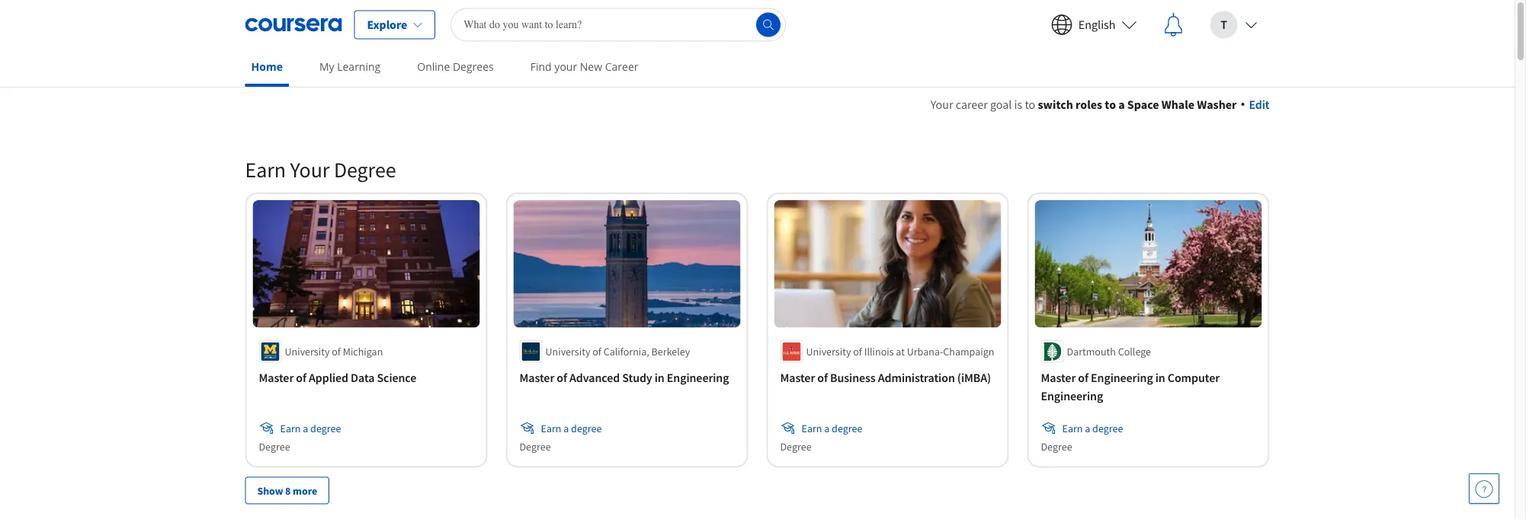 Task type: describe. For each thing, give the bounding box(es) containing it.
a for master of business administration (imba)
[[824, 422, 830, 436]]

degree for master of engineering in computer engineering
[[1041, 440, 1072, 454]]

business
[[830, 371, 876, 386]]

help center image
[[1475, 480, 1494, 499]]

engineering for study
[[667, 371, 729, 386]]

at
[[896, 345, 905, 359]]

a for master of applied data science
[[303, 422, 308, 436]]

find your new career
[[530, 59, 639, 74]]

degree for engineering
[[1093, 422, 1123, 436]]

2 to from the left
[[1105, 97, 1116, 112]]

english button
[[1039, 0, 1149, 49]]

your inside earn your degree collection element
[[290, 157, 330, 183]]

in inside master of engineering in computer engineering
[[1156, 371, 1166, 386]]

master for master of applied data science
[[259, 371, 294, 386]]

(imba)
[[957, 371, 991, 386]]

master of engineering in computer engineering link
[[1041, 369, 1256, 406]]

smile image
[[1046, 237, 1064, 255]]

earn a degree for advanced
[[541, 422, 602, 436]]

berkeley
[[652, 345, 690, 359]]

earn for master of business administration (imba)
[[802, 422, 822, 436]]

master of business administration (imba) link
[[780, 369, 995, 388]]

online degrees
[[417, 59, 494, 74]]

a for master of engineering in computer engineering
[[1085, 422, 1091, 436]]

college
[[1118, 345, 1151, 359]]

home link
[[245, 50, 289, 87]]

earn a degree for business
[[802, 422, 863, 436]]

learning
[[337, 59, 381, 74]]

find your new career link
[[524, 50, 645, 84]]

of for applied
[[296, 371, 306, 386]]

more
[[293, 485, 317, 498]]

degree for applied
[[310, 422, 341, 436]]

michigan
[[343, 345, 383, 359]]

space
[[1128, 97, 1159, 112]]

master of business administration (imba)
[[780, 371, 991, 386]]

my learning
[[319, 59, 381, 74]]

show 8 more button
[[245, 478, 329, 505]]

goal
[[990, 97, 1012, 112]]

online
[[417, 59, 450, 74]]

engineering for in
[[1041, 389, 1103, 405]]

master for master of advanced study in engineering
[[520, 371, 554, 386]]

earn your degree collection element
[[236, 132, 1279, 520]]

university for business
[[806, 345, 851, 359]]

earn for master of engineering in computer engineering
[[1062, 422, 1083, 436]]

a for master of advanced study in engineering
[[564, 422, 569, 436]]

explore
[[367, 17, 407, 32]]

illinois
[[864, 345, 894, 359]]

earn a degree for applied
[[280, 422, 341, 436]]

is
[[1014, 97, 1023, 112]]



Task type: vqa. For each thing, say whether or not it's contained in the screenshot.
NEW
yes



Task type: locate. For each thing, give the bounding box(es) containing it.
in right study
[[655, 371, 665, 386]]

degree down master of engineering in computer engineering at right bottom
[[1093, 422, 1123, 436]]

What do you want to learn? text field
[[451, 8, 786, 42]]

of down dartmouth
[[1078, 371, 1089, 386]]

your
[[555, 59, 577, 74]]

None search field
[[451, 8, 786, 42]]

university up the advanced
[[546, 345, 590, 359]]

of for advanced
[[557, 371, 567, 386]]

1 horizontal spatial your
[[931, 97, 953, 112]]

0 horizontal spatial your
[[290, 157, 330, 183]]

of for business
[[818, 371, 828, 386]]

repeat image
[[1046, 210, 1064, 228]]

of left illinois
[[853, 345, 862, 359]]

master inside master of business administration (imba) link
[[780, 371, 815, 386]]

california,
[[604, 345, 649, 359]]

4 degree from the left
[[1093, 422, 1123, 436]]

study
[[622, 371, 652, 386]]

master of applied data science
[[259, 371, 416, 386]]

of inside master of engineering in computer engineering
[[1078, 371, 1089, 386]]

in
[[655, 371, 665, 386], [1156, 371, 1166, 386]]

of
[[332, 345, 341, 359], [593, 345, 601, 359], [853, 345, 862, 359], [296, 371, 306, 386], [557, 371, 567, 386], [818, 371, 828, 386], [1078, 371, 1089, 386]]

2 master from the left
[[520, 371, 554, 386]]

master of applied data science link
[[259, 369, 474, 388]]

computer
[[1168, 371, 1220, 386]]

1 vertical spatial your
[[290, 157, 330, 183]]

engineering down college in the right bottom of the page
[[1091, 371, 1153, 386]]

administration
[[878, 371, 955, 386]]

champaign
[[943, 345, 994, 359]]

0 vertical spatial your
[[931, 97, 953, 112]]

your
[[931, 97, 953, 112], [290, 157, 330, 183]]

degree for master of applied data science
[[259, 440, 290, 454]]

english
[[1079, 17, 1116, 32]]

coursera image
[[245, 13, 342, 37]]

master of advanced study in engineering link
[[520, 369, 735, 388]]

2 earn a degree from the left
[[541, 422, 602, 436]]

engineering down dartmouth
[[1041, 389, 1103, 405]]

of for california,
[[593, 345, 601, 359]]

of left business
[[818, 371, 828, 386]]

0 horizontal spatial to
[[1025, 97, 1036, 112]]

master for master of engineering in computer engineering
[[1041, 371, 1076, 386]]

whale
[[1162, 97, 1195, 112]]

earn
[[245, 157, 286, 183], [280, 422, 301, 436], [541, 422, 561, 436], [802, 422, 822, 436], [1062, 422, 1083, 436]]

to
[[1025, 97, 1036, 112], [1105, 97, 1116, 112]]

washer
[[1197, 97, 1237, 112]]

explore button
[[354, 10, 435, 39]]

0 horizontal spatial university
[[285, 345, 330, 359]]

1 horizontal spatial to
[[1105, 97, 1116, 112]]

to right 'roles'
[[1105, 97, 1116, 112]]

earn your degree main content
[[0, 77, 1515, 520]]

degree
[[334, 157, 396, 183], [259, 440, 290, 454], [520, 440, 551, 454], [780, 440, 812, 454], [1041, 440, 1072, 454]]

8
[[285, 485, 291, 498]]

university of illinois at urbana-champaign
[[806, 345, 994, 359]]

3 master from the left
[[780, 371, 815, 386]]

a
[[1119, 97, 1125, 112], [303, 422, 308, 436], [564, 422, 569, 436], [824, 422, 830, 436], [1085, 422, 1091, 436]]

degree down the applied
[[310, 422, 341, 436]]

earn for master of advanced study in engineering
[[541, 422, 561, 436]]

degree for business
[[832, 422, 863, 436]]

career
[[956, 97, 988, 112]]

degrees
[[453, 59, 494, 74]]

master left the applied
[[259, 371, 294, 386]]

2 university from the left
[[546, 345, 590, 359]]

master left the advanced
[[520, 371, 554, 386]]

master inside master of engineering in computer engineering
[[1041, 371, 1076, 386]]

university for applied
[[285, 345, 330, 359]]

3 degree from the left
[[832, 422, 863, 436]]

degree down the advanced
[[571, 422, 602, 436]]

university for advanced
[[546, 345, 590, 359]]

earn your degree
[[245, 157, 396, 183]]

engineering
[[667, 371, 729, 386], [1091, 371, 1153, 386], [1041, 389, 1103, 405]]

your career goal is to switch roles to a space whale washer
[[931, 97, 1237, 112]]

career
[[605, 59, 639, 74]]

in inside master of advanced study in engineering link
[[655, 371, 665, 386]]

switch
[[1038, 97, 1073, 112]]

advanced
[[570, 371, 620, 386]]

in left computer
[[1156, 371, 1166, 386]]

of for illinois
[[853, 345, 862, 359]]

t button
[[1198, 0, 1270, 49]]

master inside master of advanced study in engineering link
[[520, 371, 554, 386]]

university of michigan
[[285, 345, 383, 359]]

1 university from the left
[[285, 345, 330, 359]]

of up the advanced
[[593, 345, 601, 359]]

degree down business
[[832, 422, 863, 436]]

home
[[251, 59, 283, 74]]

degree for advanced
[[571, 422, 602, 436]]

edit
[[1249, 97, 1270, 112]]

new
[[580, 59, 602, 74]]

earn for master of applied data science
[[280, 422, 301, 436]]

4 earn a degree from the left
[[1062, 422, 1123, 436]]

find
[[530, 59, 552, 74]]

earn a degree
[[280, 422, 341, 436], [541, 422, 602, 436], [802, 422, 863, 436], [1062, 422, 1123, 436]]

show
[[257, 485, 283, 498]]

of left the advanced
[[557, 371, 567, 386]]

engineering down berkeley
[[667, 371, 729, 386]]

my
[[319, 59, 334, 74]]

0 horizontal spatial in
[[655, 371, 665, 386]]

online degrees link
[[411, 50, 500, 84]]

master for master of business administration (imba)
[[780, 371, 815, 386]]

roles
[[1076, 97, 1103, 112]]

3 earn a degree from the left
[[802, 422, 863, 436]]

university of california, berkeley
[[546, 345, 690, 359]]

earn a degree down the applied
[[280, 422, 341, 436]]

urbana-
[[907, 345, 943, 359]]

show 8 more
[[257, 485, 317, 498]]

master of advanced study in engineering
[[520, 371, 729, 386]]

2 horizontal spatial university
[[806, 345, 851, 359]]

line chart image
[[1046, 182, 1064, 201]]

1 horizontal spatial in
[[1156, 371, 1166, 386]]

1 horizontal spatial university
[[546, 345, 590, 359]]

engineering inside master of advanced study in engineering link
[[667, 371, 729, 386]]

earn a degree down master of engineering in computer engineering at right bottom
[[1062, 422, 1123, 436]]

university up the applied
[[285, 345, 330, 359]]

of for engineering
[[1078, 371, 1089, 386]]

2 degree from the left
[[571, 422, 602, 436]]

science
[[377, 371, 416, 386]]

master left business
[[780, 371, 815, 386]]

dartmouth college
[[1067, 345, 1151, 359]]

degree for master of advanced study in engineering
[[520, 440, 551, 454]]

of left michigan
[[332, 345, 341, 359]]

2 in from the left
[[1156, 371, 1166, 386]]

1 master from the left
[[259, 371, 294, 386]]

1 to from the left
[[1025, 97, 1036, 112]]

university up business
[[806, 345, 851, 359]]

t
[[1221, 17, 1227, 32]]

1 in from the left
[[655, 371, 665, 386]]

earn a degree down the advanced
[[541, 422, 602, 436]]

data
[[351, 371, 375, 386]]

earn a degree down business
[[802, 422, 863, 436]]

university
[[285, 345, 330, 359], [546, 345, 590, 359], [806, 345, 851, 359]]

to right is at the top of the page
[[1025, 97, 1036, 112]]

4 master from the left
[[1041, 371, 1076, 386]]

applied
[[309, 371, 348, 386]]

degree
[[310, 422, 341, 436], [571, 422, 602, 436], [832, 422, 863, 436], [1093, 422, 1123, 436]]

earn a degree for engineering
[[1062, 422, 1123, 436]]

of for michigan
[[332, 345, 341, 359]]

edit button
[[1242, 95, 1270, 114]]

1 earn a degree from the left
[[280, 422, 341, 436]]

of left the applied
[[296, 371, 306, 386]]

dartmouth
[[1067, 345, 1116, 359]]

master of engineering in computer engineering
[[1041, 371, 1220, 405]]

master inside master of applied data science link
[[259, 371, 294, 386]]

master down dartmouth
[[1041, 371, 1076, 386]]

degree for master of business administration (imba)
[[780, 440, 812, 454]]

my learning link
[[313, 50, 387, 84]]

3 university from the left
[[806, 345, 851, 359]]

1 degree from the left
[[310, 422, 341, 436]]

master
[[259, 371, 294, 386], [520, 371, 554, 386], [780, 371, 815, 386], [1041, 371, 1076, 386]]



